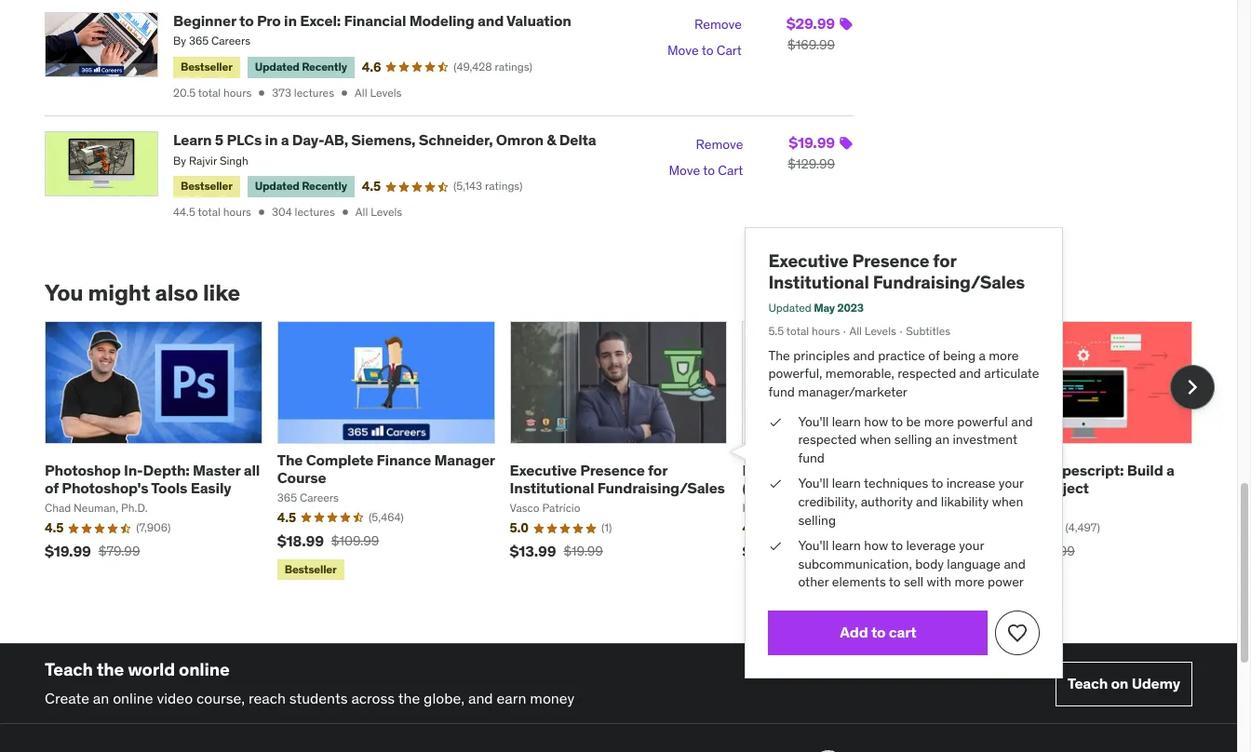 Task type: locate. For each thing, give the bounding box(es) containing it.
the inside the principles and practice of being a more powerful, memorable, respected and articulate fund manager/marketer
[[768, 347, 790, 364]]

1 horizontal spatial executive presence for institutional fundraising/sales link
[[768, 249, 1025, 293]]

bestseller up 44.5 total hours
[[181, 179, 232, 193]]

1 vertical spatial the
[[398, 689, 420, 707]]

all for financial
[[355, 85, 367, 99]]

xxsmall image
[[255, 206, 268, 219], [339, 206, 352, 219]]

how inside you'll learn how to leverage your subcommunication, body language and other elements to sell with more power
[[864, 537, 888, 554]]

0 vertical spatial remove
[[694, 16, 742, 33]]

1 horizontal spatial of
[[928, 347, 940, 364]]

levels up practice
[[865, 324, 896, 338]]

more inside you'll learn how to leverage your subcommunication, body language and other elements to sell with more power
[[955, 574, 985, 591]]

fund inside you'll learn how to be more powerful and respected when selling an investment fund
[[798, 449, 825, 466]]

2 vertical spatial you'll
[[798, 537, 829, 554]]

executive inside executive presence for institutional fundraising/sales vasco patrício
[[510, 461, 577, 479]]

levels down '4.5'
[[371, 205, 402, 219]]

1 vertical spatial coupon icon image
[[839, 136, 854, 151]]

2 vertical spatial hours
[[812, 324, 840, 338]]

teach up create
[[45, 658, 93, 681]]

respected down practice
[[897, 365, 956, 382]]

language
[[947, 556, 1001, 572]]

20.5
[[173, 85, 196, 99]]

0 vertical spatial respected
[[897, 365, 956, 382]]

the right all
[[277, 450, 303, 469]]

remove button for $19.99
[[696, 132, 743, 158]]

1 vertical spatial move
[[669, 162, 700, 178]]

executive
[[768, 249, 848, 271], [510, 461, 577, 479]]

for inside executive presence for institutional fundraising/sales updated may 2023
[[933, 249, 956, 271]]

xxsmall image right 304 lectures
[[339, 206, 352, 219]]

you'll inside you'll learn how to leverage your subcommunication, body language and other elements to sell with more power
[[798, 537, 829, 554]]

0 horizontal spatial when
[[860, 431, 891, 448]]

1 vertical spatial remove
[[696, 135, 743, 152]]

3 learn from the top
[[832, 537, 861, 554]]

in right the "pro"
[[284, 11, 297, 30]]

in inside beginner to pro in excel: financial modeling and valuation by 365 careers
[[284, 11, 297, 30]]

respected
[[897, 365, 956, 382], [798, 431, 857, 448]]

the inside the complete finance manager course
[[277, 450, 303, 469]]

bestseller
[[181, 60, 232, 74], [181, 179, 232, 193]]

updated
[[255, 60, 299, 74], [255, 179, 299, 193], [768, 301, 811, 315]]

hours left 304
[[223, 205, 251, 219]]

1 vertical spatial a
[[979, 347, 986, 364]]

rajvir
[[189, 153, 217, 167]]

1 vertical spatial respected
[[798, 431, 857, 448]]

44.5
[[173, 205, 195, 219]]

1 vertical spatial updated
[[255, 179, 299, 193]]

online down world
[[113, 689, 153, 707]]

fundraising/sales up (1)
[[597, 479, 725, 497]]

lectures for excel:
[[294, 85, 334, 99]]

2 vertical spatial updated
[[768, 301, 811, 315]]

coupon icon image right $29.99
[[839, 17, 854, 32]]

in right plcs
[[265, 131, 278, 149]]

remove button left $19.99 $129.99
[[696, 132, 743, 158]]

remove move to cart for $19.99
[[669, 135, 743, 178]]

and down techniques
[[916, 493, 938, 510]]

by
[[173, 34, 186, 48], [173, 153, 186, 167]]

1 vertical spatial total
[[198, 205, 220, 219]]

valuation
[[506, 11, 571, 30]]

teach
[[45, 658, 93, 681], [1067, 674, 1108, 693]]

credibility,
[[798, 493, 858, 510]]

presence for executive presence for institutional fundraising/sales updated may 2023
[[852, 249, 929, 271]]

1 horizontal spatial a
[[979, 347, 986, 364]]

you'll
[[798, 413, 829, 430], [798, 475, 829, 492], [798, 537, 829, 554]]

1 horizontal spatial $19.99
[[789, 133, 835, 152]]

recently up 304 lectures
[[302, 179, 347, 193]]

coupon icon image
[[839, 17, 854, 32], [839, 136, 854, 151]]

easily
[[191, 479, 231, 497]]

your up language
[[959, 537, 984, 554]]

respected down manager/marketer
[[798, 431, 857, 448]]

fundraising/sales inside executive presence for institutional fundraising/sales updated may 2023
[[873, 271, 1025, 293]]

1 vertical spatial xsmall image
[[768, 475, 783, 493]]

1 vertical spatial an
[[93, 689, 109, 707]]

0 vertical spatial recently
[[302, 60, 347, 74]]

fund up credibility,
[[798, 449, 825, 466]]

cart left $129.99
[[718, 162, 743, 178]]

2 by from the top
[[173, 153, 186, 167]]

(49,428
[[454, 60, 492, 74]]

presence for executive presence for institutional fundraising/sales vasco patrício
[[580, 461, 645, 479]]

0 vertical spatial selling
[[894, 431, 932, 448]]

2 horizontal spatial a
[[1166, 461, 1174, 479]]

updated recently up 304 lectures
[[255, 179, 347, 193]]

2 learn from the top
[[832, 475, 861, 492]]

5.5 total hours
[[768, 324, 840, 338]]

patrício
[[542, 501, 580, 515]]

executive presence for institutional fundraising/sales link up (1)
[[510, 461, 725, 497]]

articulate
[[984, 365, 1039, 382]]

1 vertical spatial learn
[[832, 475, 861, 492]]

0 horizontal spatial more
[[924, 413, 954, 430]]

0 vertical spatial xsmall image
[[768, 413, 783, 431]]

more
[[989, 347, 1019, 364], [924, 413, 954, 430], [955, 574, 985, 591]]

executive presence for institutional fundraising/sales link up the 2023
[[768, 249, 1025, 293]]

bestseller for learn
[[181, 179, 232, 193]]

1 vertical spatial all levels
[[355, 205, 402, 219]]

1 vertical spatial selling
[[798, 512, 836, 528]]

$19.99 inside $19.99 $129.99
[[789, 133, 835, 152]]

when inside you'll learn how to be more powerful and respected when selling an investment fund
[[860, 431, 891, 448]]

financial
[[344, 11, 406, 30]]

0 horizontal spatial for
[[648, 461, 667, 479]]

total right 20.5
[[198, 85, 221, 99]]

more right be
[[924, 413, 954, 430]]

1 horizontal spatial online
[[179, 658, 230, 681]]

learn down manager/marketer
[[832, 413, 861, 430]]

remove button left $29.99
[[694, 12, 742, 38]]

updated up 373
[[255, 60, 299, 74]]

1 vertical spatial hours
[[223, 205, 251, 219]]

institutional inside executive presence for institutional fundraising/sales vasco patrício
[[510, 479, 594, 497]]

0 vertical spatial when
[[860, 431, 891, 448]]

coupon icon image right $19.99 $129.99
[[839, 136, 854, 151]]

fundraising/sales for executive presence for institutional fundraising/sales updated may 2023
[[873, 271, 1025, 293]]

coupon icon image for $29.99
[[839, 17, 854, 32]]

0 vertical spatial bestseller
[[181, 60, 232, 74]]

0 vertical spatial in
[[284, 11, 297, 30]]

1 vertical spatial institutional
[[510, 479, 594, 497]]

all levels down '4.5'
[[355, 205, 402, 219]]

3 you'll from the top
[[798, 537, 829, 554]]

ratings) inside the 49,428 ratings element
[[495, 60, 532, 74]]

2 xxsmall image from the left
[[338, 87, 351, 100]]

xsmall image down powerful,
[[768, 413, 783, 431]]

1 vertical spatial recently
[[302, 179, 347, 193]]

more inside you'll learn how to be more powerful and respected when selling an investment fund
[[924, 413, 954, 430]]

omron
[[496, 131, 544, 149]]

presence up (1)
[[580, 461, 645, 479]]

all levels down 4.6
[[355, 85, 402, 99]]

0 vertical spatial hours
[[223, 85, 252, 99]]

fund down powerful,
[[768, 384, 795, 400]]

all levels down the 2023
[[849, 324, 896, 338]]

0 vertical spatial learn
[[832, 413, 861, 430]]

in inside learn 5 plcs in a day-ab, siemens, schneider, omron & delta by rajvir singh
[[265, 131, 278, 149]]

respected inside the principles and practice of being a more powerful, memorable, respected and articulate fund manager/marketer
[[897, 365, 956, 382]]

xxsmall image right 373 lectures
[[338, 87, 351, 100]]

learn for you'll learn how to leverage your subcommunication, body language and other elements to sell with more power
[[832, 537, 861, 554]]

0 horizontal spatial teach
[[45, 658, 93, 681]]

$19.99 inside $13.99 $19.99
[[564, 543, 603, 559]]

a for day-
[[281, 131, 289, 149]]

1 bestseller from the top
[[181, 60, 232, 74]]

2 recently from the top
[[302, 179, 347, 193]]

2 xsmall image from the top
[[768, 475, 783, 493]]

0 horizontal spatial respected
[[798, 431, 857, 448]]

304 lectures
[[272, 205, 335, 219]]

of inside photoshop in-depth: master all of photoshop's tools easily
[[45, 479, 59, 497]]

1 vertical spatial how
[[864, 537, 888, 554]]

selling down be
[[894, 431, 932, 448]]

all down 4.6
[[355, 85, 367, 99]]

hours down may
[[812, 324, 840, 338]]

teach left on
[[1067, 674, 1108, 693]]

presence inside executive presence for institutional fundraising/sales vasco patrício
[[580, 461, 645, 479]]

1 vertical spatial all
[[355, 205, 368, 219]]

executive for executive presence for institutional fundraising/sales updated may 2023
[[768, 249, 848, 271]]

all down '4.5'
[[355, 205, 368, 219]]

institutional inside executive presence for institutional fundraising/sales updated may 2023
[[768, 271, 869, 293]]

1 how from the top
[[864, 413, 888, 430]]

0 horizontal spatial the
[[277, 450, 303, 469]]

1 vertical spatial of
[[45, 479, 59, 497]]

executive inside executive presence for institutional fundraising/sales updated may 2023
[[768, 249, 848, 271]]

1 horizontal spatial when
[[992, 493, 1023, 510]]

you'll inside you'll learn how to be more powerful and respected when selling an investment fund
[[798, 413, 829, 430]]

the for the principles and practice of being a more powerful, memorable, respected and articulate fund manager/marketer
[[768, 347, 790, 364]]

0 horizontal spatial fund
[[768, 384, 795, 400]]

1 by from the top
[[173, 34, 186, 48]]

1 xxsmall image from the left
[[255, 206, 268, 219]]

presence up the 2023
[[852, 249, 929, 271]]

0 vertical spatial ratings)
[[495, 60, 532, 74]]

and up the power on the bottom of the page
[[1004, 556, 1026, 572]]

cart for $19.99
[[718, 162, 743, 178]]

institutional
[[768, 271, 869, 293], [510, 479, 594, 497]]

1 vertical spatial your
[[959, 537, 984, 554]]

powerful,
[[768, 365, 822, 382]]

the left globe,
[[398, 689, 420, 707]]

0 horizontal spatial of
[[45, 479, 59, 497]]

add to cart button
[[768, 611, 988, 655]]

executive presence for institutional fundraising/sales updated may 2023
[[768, 249, 1025, 315]]

1 vertical spatial remove button
[[696, 132, 743, 158]]

beginner to pro in excel: financial modeling and valuation by 365 careers
[[173, 11, 571, 48]]

4.5
[[362, 178, 381, 195]]

total right the 44.5
[[198, 205, 220, 219]]

all down the 2023
[[849, 324, 862, 338]]

0 vertical spatial total
[[198, 85, 221, 99]]

0 horizontal spatial xxsmall image
[[255, 206, 268, 219]]

add to cart
[[840, 623, 916, 642]]

2 how from the top
[[864, 537, 888, 554]]

1 you'll from the top
[[798, 413, 829, 430]]

lectures right 373
[[294, 85, 334, 99]]

tools
[[151, 479, 187, 497]]

world
[[128, 658, 175, 681]]

be
[[906, 413, 921, 430]]

total right 5.5
[[786, 324, 809, 338]]

2 horizontal spatial more
[[989, 347, 1019, 364]]

0 vertical spatial cart
[[717, 42, 742, 59]]

updated inside executive presence for institutional fundraising/sales updated may 2023
[[768, 301, 811, 315]]

2 vertical spatial a
[[1166, 461, 1174, 479]]

1 vertical spatial the
[[277, 450, 303, 469]]

5
[[215, 131, 223, 149]]

updated up 5.5
[[768, 301, 811, 315]]

when
[[860, 431, 891, 448], [992, 493, 1023, 510]]

44.5 total hours
[[173, 205, 251, 219]]

executive up the 'patrício'
[[510, 461, 577, 479]]

hours left 373
[[223, 85, 252, 99]]

levels
[[370, 85, 402, 99], [371, 205, 402, 219], [865, 324, 896, 338]]

students
[[289, 689, 348, 707]]

$29.99 $169.99
[[786, 14, 835, 53]]

the
[[768, 347, 790, 364], [277, 450, 303, 469]]

remove left $19.99 $129.99
[[696, 135, 743, 152]]

ratings) inside 5,143 ratings element
[[485, 179, 523, 193]]

when up techniques
[[860, 431, 891, 448]]

2 xxsmall image from the left
[[339, 206, 352, 219]]

your inside you'll learn techniques to increase your credibility, authority and likability when selling
[[999, 475, 1024, 492]]

0 vertical spatial a
[[281, 131, 289, 149]]

for for executive presence for institutional fundraising/sales updated may 2023
[[933, 249, 956, 271]]

and left earn
[[468, 689, 493, 707]]

2 updated recently from the top
[[255, 179, 347, 193]]

5.5
[[768, 324, 784, 338]]

you'll inside you'll learn techniques to increase your credibility, authority and likability when selling
[[798, 475, 829, 492]]

the up powerful,
[[768, 347, 790, 364]]

and inside you'll learn how to leverage your subcommunication, body language and other elements to sell with more power
[[1004, 556, 1026, 572]]

levels down 4.6
[[370, 85, 402, 99]]

you'll up other
[[798, 537, 829, 554]]

you'll up credibility,
[[798, 475, 829, 492]]

total for beginner
[[198, 85, 221, 99]]

0 horizontal spatial an
[[93, 689, 109, 707]]

0 horizontal spatial a
[[281, 131, 289, 149]]

pro
[[257, 11, 281, 30]]

volkswagen image
[[808, 747, 849, 752]]

of inside the principles and practice of being a more powerful, memorable, respected and articulate fund manager/marketer
[[928, 347, 940, 364]]

1 horizontal spatial respected
[[897, 365, 956, 382]]

the for the complete finance manager course
[[277, 450, 303, 469]]

1 horizontal spatial fundraising/sales
[[873, 271, 1025, 293]]

updated recently for a
[[255, 179, 347, 193]]

learn inside you'll learn techniques to increase your credibility, authority and likability when selling
[[832, 475, 861, 492]]

all
[[244, 461, 260, 479]]

xxsmall image
[[255, 87, 268, 100], [338, 87, 351, 100]]

your for leverage
[[959, 537, 984, 554]]

1 vertical spatial lectures
[[295, 205, 335, 219]]

how up subcommunication,
[[864, 537, 888, 554]]

1 vertical spatial fund
[[798, 449, 825, 466]]

and right powerful
[[1011, 413, 1033, 430]]

executive presence for institutional fundraising/sales link
[[768, 249, 1025, 293], [510, 461, 725, 497]]

of left photoshop's
[[45, 479, 59, 497]]

1 horizontal spatial the
[[768, 347, 790, 364]]

0 vertical spatial executive
[[768, 249, 848, 271]]

your right increase
[[999, 475, 1024, 492]]

leverage
[[906, 537, 956, 554]]

selling down credibility,
[[798, 512, 836, 528]]

remove move to cart
[[667, 16, 742, 59], [669, 135, 743, 178]]

0 horizontal spatial presence
[[580, 461, 645, 479]]

and
[[478, 11, 504, 30], [853, 347, 875, 364], [959, 365, 981, 382], [1011, 413, 1033, 430], [1018, 461, 1044, 479], [916, 493, 938, 510], [1004, 556, 1026, 572], [468, 689, 493, 707]]

1 coupon icon image from the top
[[839, 17, 854, 32]]

for inside executive presence for institutional fundraising/sales vasco patrício
[[648, 461, 667, 479]]

recently up 373 lectures
[[302, 60, 347, 74]]

by inside learn 5 plcs in a day-ab, siemens, schneider, omron & delta by rajvir singh
[[173, 153, 186, 167]]

and inside react and typescript: build a portfolio project
[[1018, 461, 1044, 479]]

to inside you'll learn how to be more powerful and respected when selling an investment fund
[[891, 413, 903, 430]]

you'll for you'll learn how to be more powerful and respected when selling an investment fund
[[798, 413, 829, 430]]

remove left $29.99
[[694, 16, 742, 33]]

selling
[[894, 431, 932, 448], [798, 512, 836, 528]]

2 coupon icon image from the top
[[839, 136, 854, 151]]

0 vertical spatial the
[[768, 347, 790, 364]]

bestseller up 20.5 total hours
[[181, 60, 232, 74]]

a inside learn 5 plcs in a day-ab, siemens, schneider, omron & delta by rajvir singh
[[281, 131, 289, 149]]

$19.99 down 1 review element
[[564, 543, 603, 559]]

and up (49,428 ratings)
[[478, 11, 504, 30]]

xsmall image left credibility,
[[768, 475, 783, 493]]

to inside add to cart button
[[871, 623, 886, 642]]

1 vertical spatial remove move to cart
[[669, 135, 743, 178]]

the complete finance manager course link
[[277, 450, 495, 487]]

learn 5 plcs in a day-ab, siemens, schneider, omron & delta link
[[173, 131, 596, 149]]

1 vertical spatial more
[[924, 413, 954, 430]]

for for executive presence for institutional fundraising/sales vasco patrício
[[648, 461, 667, 479]]

0 vertical spatial move to cart button
[[667, 38, 742, 64]]

how inside you'll learn how to be more powerful and respected when selling an investment fund
[[864, 413, 888, 430]]

a right build
[[1166, 461, 1174, 479]]

an right create
[[93, 689, 109, 707]]

2 vertical spatial total
[[786, 324, 809, 338]]

1 learn from the top
[[832, 413, 861, 430]]

of left being
[[928, 347, 940, 364]]

1 updated recently from the top
[[255, 60, 347, 74]]

1 vertical spatial cart
[[718, 162, 743, 178]]

fundraising/sales
[[873, 271, 1025, 293], [597, 479, 725, 497]]

online up course,
[[179, 658, 230, 681]]

0 vertical spatial presence
[[852, 249, 929, 271]]

by inside beginner to pro in excel: financial modeling and valuation by 365 careers
[[173, 34, 186, 48]]

373 lectures
[[272, 85, 334, 99]]

updated up 304
[[255, 179, 299, 193]]

1 vertical spatial by
[[173, 153, 186, 167]]

cart
[[717, 42, 742, 59], [718, 162, 743, 178]]

5,143 ratings element
[[453, 179, 523, 194]]

1 horizontal spatial xxsmall image
[[338, 87, 351, 100]]

and right react
[[1018, 461, 1044, 479]]

a for portfolio
[[1166, 461, 1174, 479]]

learn inside you'll learn how to leverage your subcommunication, body language and other elements to sell with more power
[[832, 537, 861, 554]]

learn for you'll learn techniques to increase your credibility, authority and likability when selling
[[832, 475, 861, 492]]

0 vertical spatial fund
[[768, 384, 795, 400]]

1 horizontal spatial institutional
[[768, 271, 869, 293]]

1 vertical spatial presence
[[580, 461, 645, 479]]

institutional up the 'patrício'
[[510, 479, 594, 497]]

more down language
[[955, 574, 985, 591]]

fundraising/sales inside executive presence for institutional fundraising/sales vasco patrício
[[597, 479, 725, 497]]

0 horizontal spatial fundraising/sales
[[597, 479, 725, 497]]

recently for day-
[[302, 179, 347, 193]]

to inside beginner to pro in excel: financial modeling and valuation by 365 careers
[[239, 11, 254, 30]]

ratings)
[[495, 60, 532, 74], [485, 179, 523, 193]]

ratings) right the (49,428
[[495, 60, 532, 74]]

1 vertical spatial fundraising/sales
[[597, 479, 725, 497]]

xxsmall image left 373
[[255, 87, 268, 100]]

0 vertical spatial all
[[355, 85, 367, 99]]

might
[[88, 278, 150, 307]]

2 you'll from the top
[[798, 475, 829, 492]]

how for leverage
[[864, 537, 888, 554]]

1 vertical spatial levels
[[371, 205, 402, 219]]

institutional up may
[[768, 271, 869, 293]]

the left world
[[97, 658, 124, 681]]

carousel element
[[45, 321, 1215, 584]]

0 vertical spatial fundraising/sales
[[873, 271, 1025, 293]]

1 horizontal spatial teach
[[1067, 674, 1108, 693]]

0 vertical spatial your
[[999, 475, 1024, 492]]

xxsmall image left 304
[[255, 206, 268, 219]]

fund inside the principles and practice of being a more powerful, memorable, respected and articulate fund manager/marketer
[[768, 384, 795, 400]]

lectures right 304
[[295, 205, 335, 219]]

a right being
[[979, 347, 986, 364]]

an left investment
[[935, 431, 950, 448]]

authority
[[861, 493, 913, 510]]

0 vertical spatial remove move to cart
[[667, 16, 742, 59]]

you'll down manager/marketer
[[798, 413, 829, 430]]

selling inside you'll learn techniques to increase your credibility, authority and likability when selling
[[798, 512, 836, 528]]

elements
[[832, 574, 886, 591]]

304
[[272, 205, 292, 219]]

1 horizontal spatial the
[[398, 689, 420, 707]]

1 horizontal spatial selling
[[894, 431, 932, 448]]

investment
[[953, 431, 1018, 448]]

1 horizontal spatial your
[[999, 475, 1024, 492]]

1 vertical spatial for
[[648, 461, 667, 479]]

49,428 ratings element
[[454, 60, 532, 75]]

learn inside you'll learn how to be more powerful and respected when selling an investment fund
[[832, 413, 861, 430]]

all
[[355, 85, 367, 99], [355, 205, 368, 219], [849, 324, 862, 338]]

fundraising/sales up subtitles
[[873, 271, 1025, 293]]

how left be
[[864, 413, 888, 430]]

1 horizontal spatial in
[[284, 11, 297, 30]]

1 review element
[[601, 521, 612, 536]]

how
[[864, 413, 888, 430], [864, 537, 888, 554]]

an
[[935, 431, 950, 448], [93, 689, 109, 707]]

1 recently from the top
[[302, 60, 347, 74]]

0 vertical spatial lectures
[[294, 85, 334, 99]]

when down react
[[992, 493, 1023, 510]]

respected inside you'll learn how to be more powerful and respected when selling an investment fund
[[798, 431, 857, 448]]

by left rajvir
[[173, 153, 186, 167]]

2 bestseller from the top
[[181, 179, 232, 193]]

learn up credibility,
[[832, 475, 861, 492]]

cart
[[889, 623, 916, 642]]

all levels for modeling
[[355, 85, 402, 99]]

hours
[[223, 85, 252, 99], [223, 205, 251, 219], [812, 324, 840, 338]]

by left 365
[[173, 34, 186, 48]]

photoshop in-depth: master all of photoshop's tools easily
[[45, 461, 260, 497]]

1 horizontal spatial presence
[[852, 249, 929, 271]]

cart left $169.99
[[717, 42, 742, 59]]

teach inside teach the world online create an online video course, reach students across the globe, and earn money
[[45, 658, 93, 681]]

1 vertical spatial move to cart button
[[669, 158, 743, 184]]

5.0
[[510, 520, 529, 536]]

1 horizontal spatial executive
[[768, 249, 848, 271]]

wishlist image
[[1007, 622, 1029, 644]]

4.6
[[362, 59, 381, 75]]

1 xsmall image from the top
[[768, 413, 783, 431]]

1 vertical spatial bestseller
[[181, 179, 232, 193]]

a inside react and typescript: build a portfolio project
[[1166, 461, 1174, 479]]

$19.99 up $129.99
[[789, 133, 835, 152]]

learn up subcommunication,
[[832, 537, 861, 554]]

ratings) right (5,143
[[485, 179, 523, 193]]

an inside you'll learn how to be more powerful and respected when selling an investment fund
[[935, 431, 950, 448]]

2023
[[837, 301, 864, 315]]

in for plcs
[[265, 131, 278, 149]]

presence inside executive presence for institutional fundraising/sales updated may 2023
[[852, 249, 929, 271]]

your inside you'll learn how to leverage your subcommunication, body language and other elements to sell with more power
[[959, 537, 984, 554]]

xsmall image
[[768, 413, 783, 431], [768, 475, 783, 493]]

you'll learn how to leverage your subcommunication, body language and other elements to sell with more power
[[798, 537, 1026, 591]]

more up articulate
[[989, 347, 1019, 364]]

0 horizontal spatial $19.99
[[564, 543, 603, 559]]

1 vertical spatial in
[[265, 131, 278, 149]]

a left day-
[[281, 131, 289, 149]]

remove move to cart for $29.99
[[667, 16, 742, 59]]

your for increase
[[999, 475, 1024, 492]]



Task type: vqa. For each thing, say whether or not it's contained in the screenshot.
Executive Presence for Institutional Fundraising/Sales Vasco Patrício
yes



Task type: describe. For each thing, give the bounding box(es) containing it.
remove for $29.99
[[694, 16, 742, 33]]

365
[[189, 34, 209, 48]]

to inside you'll learn techniques to increase your credibility, authority and likability when selling
[[931, 475, 943, 492]]

$129.99
[[788, 156, 835, 173]]

modeling
[[409, 11, 474, 30]]

and inside beginner to pro in excel: financial modeling and valuation by 365 careers
[[478, 11, 504, 30]]

executive presence for institutional fundraising/sales link for all levels
[[768, 249, 1025, 293]]

0 vertical spatial the
[[97, 658, 124, 681]]

on
[[1111, 674, 1128, 693]]

all for day-
[[355, 205, 368, 219]]

money
[[530, 689, 575, 707]]

lectures for a
[[295, 205, 335, 219]]

complete
[[306, 450, 374, 469]]

more inside the principles and practice of being a more powerful, memorable, respected and articulate fund manager/marketer
[[989, 347, 1019, 364]]

recently for financial
[[302, 60, 347, 74]]

you'll for you'll learn how to leverage your subcommunication, body language and other elements to sell with more power
[[798, 537, 829, 554]]

in for pro
[[284, 11, 297, 30]]

the principles and practice of being a more powerful, memorable, respected and articulate fund manager/marketer
[[768, 347, 1039, 400]]

manager
[[434, 450, 495, 469]]

photoshop
[[45, 461, 121, 479]]

singh
[[220, 153, 248, 167]]

updated for plcs
[[255, 179, 299, 193]]

careers
[[211, 34, 250, 48]]

like
[[203, 278, 240, 307]]

course
[[277, 468, 326, 487]]

build
[[1127, 461, 1163, 479]]

bestseller for beginner
[[181, 60, 232, 74]]

updated recently for excel:
[[255, 60, 347, 74]]

1 xxsmall image from the left
[[255, 87, 268, 100]]

being
[[943, 347, 976, 364]]

ratings) for valuation
[[495, 60, 532, 74]]

the complete finance manager course
[[277, 450, 495, 487]]

excel:
[[300, 11, 341, 30]]

(1)
[[601, 521, 612, 534]]

xsmall image for you'll learn how to be more powerful and respected when selling an investment fund
[[768, 413, 783, 431]]

you'll for you'll learn techniques to increase your credibility, authority and likability when selling
[[798, 475, 829, 492]]

fund for you'll learn how to be more powerful and respected when selling an investment fund
[[798, 449, 825, 466]]

fund for the principles and practice of being a more powerful, memorable, respected and articulate fund manager/marketer
[[768, 384, 795, 400]]

teach for the
[[45, 658, 93, 681]]

total for learn
[[198, 205, 220, 219]]

$13.99 $19.99
[[510, 542, 603, 560]]

vasco
[[510, 501, 539, 515]]

and inside you'll learn how to be more powerful and respected when selling an investment fund
[[1011, 413, 1033, 430]]

react and typescript: build a portfolio project
[[975, 461, 1174, 497]]

principles
[[793, 347, 850, 364]]

globe,
[[424, 689, 465, 707]]

(49,428 ratings)
[[454, 60, 532, 74]]

$13.99
[[510, 542, 556, 560]]

2 vertical spatial levels
[[865, 324, 896, 338]]

teach the world online create an online video course, reach students across the globe, and earn money
[[45, 658, 575, 707]]

levels for ab,
[[371, 205, 402, 219]]

create
[[45, 689, 89, 707]]

may
[[814, 301, 835, 315]]

$169.99
[[787, 36, 835, 53]]

add
[[840, 623, 868, 642]]

2 vertical spatial all levels
[[849, 324, 896, 338]]

next image
[[1178, 372, 1207, 402]]

teach on udemy
[[1067, 674, 1180, 693]]

and inside teach the world online create an online video course, reach students across the globe, and earn money
[[468, 689, 493, 707]]

remove for $19.99
[[696, 135, 743, 152]]

selling inside you'll learn how to be more powerful and respected when selling an investment fund
[[894, 431, 932, 448]]

hours for 5
[[223, 205, 251, 219]]

ratings) for schneider,
[[485, 179, 523, 193]]

cart for $29.99
[[717, 42, 742, 59]]

practice
[[878, 347, 925, 364]]

you'll learn techniques to increase your credibility, authority and likability when selling
[[798, 475, 1024, 528]]

xsmall image for you'll learn techniques to increase your credibility, authority and likability when selling
[[768, 475, 783, 493]]

photoshop's
[[62, 479, 148, 497]]

across
[[351, 689, 395, 707]]

schneider,
[[419, 131, 493, 149]]

also
[[155, 278, 198, 307]]

an inside teach the world online create an online video course, reach students across the globe, and earn money
[[93, 689, 109, 707]]

finance
[[377, 450, 431, 469]]

manager/marketer
[[798, 384, 907, 400]]

fundraising/sales for executive presence for institutional fundraising/sales vasco patrício
[[597, 479, 725, 497]]

techniques
[[864, 475, 928, 492]]

reach
[[248, 689, 286, 707]]

subcommunication,
[[798, 556, 912, 572]]

siemens,
[[351, 131, 416, 149]]

you might also like
[[45, 278, 240, 307]]

$19.99 $129.99
[[788, 133, 835, 173]]

hours for to
[[223, 85, 252, 99]]

when inside you'll learn techniques to increase your credibility, authority and likability when selling
[[992, 493, 1023, 510]]

institutional for executive presence for institutional fundraising/sales vasco patrício
[[510, 479, 594, 497]]

powerful
[[957, 413, 1008, 430]]

&
[[547, 131, 556, 149]]

teach for on
[[1067, 674, 1108, 693]]

sell
[[904, 574, 924, 591]]

course,
[[196, 689, 245, 707]]

beginner
[[173, 11, 236, 30]]

power
[[988, 574, 1024, 591]]

plcs
[[227, 131, 262, 149]]

increase
[[946, 475, 996, 492]]

learn for you'll learn how to be more powerful and respected when selling an investment fund
[[832, 413, 861, 430]]

in-
[[124, 461, 143, 479]]

teach on udemy link
[[1055, 662, 1192, 706]]

and up memorable,
[[853, 347, 875, 364]]

move to cart button for $19.99
[[669, 158, 743, 184]]

20.5 total hours
[[173, 85, 252, 99]]

memorable,
[[825, 365, 894, 382]]

coupon icon image for $19.99
[[839, 136, 854, 151]]

executive presence for institutional fundraising/sales vasco patrício
[[510, 461, 725, 515]]

all levels for ab,
[[355, 205, 402, 219]]

and down being
[[959, 365, 981, 382]]

beginner to pro in excel: financial modeling and valuation link
[[173, 11, 571, 30]]

$29.99
[[786, 14, 835, 33]]

move for learn 5 plcs in a day-ab, siemens, schneider, omron & delta
[[669, 162, 700, 178]]

photoshop in-depth: master all of photoshop's tools easily link
[[45, 461, 260, 497]]

executive for executive presence for institutional fundraising/sales vasco patrício
[[510, 461, 577, 479]]

with
[[927, 574, 951, 591]]

move for beginner to pro in excel: financial modeling and valuation
[[667, 42, 699, 59]]

subtitles
[[906, 324, 950, 338]]

ab,
[[324, 131, 348, 149]]

institutional for executive presence for institutional fundraising/sales updated may 2023
[[768, 271, 869, 293]]

remove button for $29.99
[[694, 12, 742, 38]]

likability
[[941, 493, 989, 510]]

executive presence for institutional fundraising/sales link for (1)
[[510, 461, 725, 497]]

master
[[193, 461, 240, 479]]

(5,143 ratings)
[[453, 179, 523, 193]]

you
[[45, 278, 83, 307]]

react and typescript: build a portfolio project link
[[975, 461, 1174, 497]]

levels for modeling
[[370, 85, 402, 99]]

other
[[798, 574, 829, 591]]

updated for pro
[[255, 60, 299, 74]]

2 vertical spatial all
[[849, 324, 862, 338]]

0 vertical spatial online
[[179, 658, 230, 681]]

video
[[157, 689, 193, 707]]

a inside the principles and practice of being a more powerful, memorable, respected and articulate fund manager/marketer
[[979, 347, 986, 364]]

xsmall image
[[768, 537, 783, 556]]

depth:
[[143, 461, 190, 479]]

how for be
[[864, 413, 888, 430]]

and inside you'll learn techniques to increase your credibility, authority and likability when selling
[[916, 493, 938, 510]]

1 vertical spatial online
[[113, 689, 153, 707]]

move to cart button for $29.99
[[667, 38, 742, 64]]

you'll learn how to be more powerful and respected when selling an investment fund
[[798, 413, 1033, 466]]

day-
[[292, 131, 324, 149]]

learn 5 plcs in a day-ab, siemens, schneider, omron & delta by rajvir singh
[[173, 131, 596, 167]]



